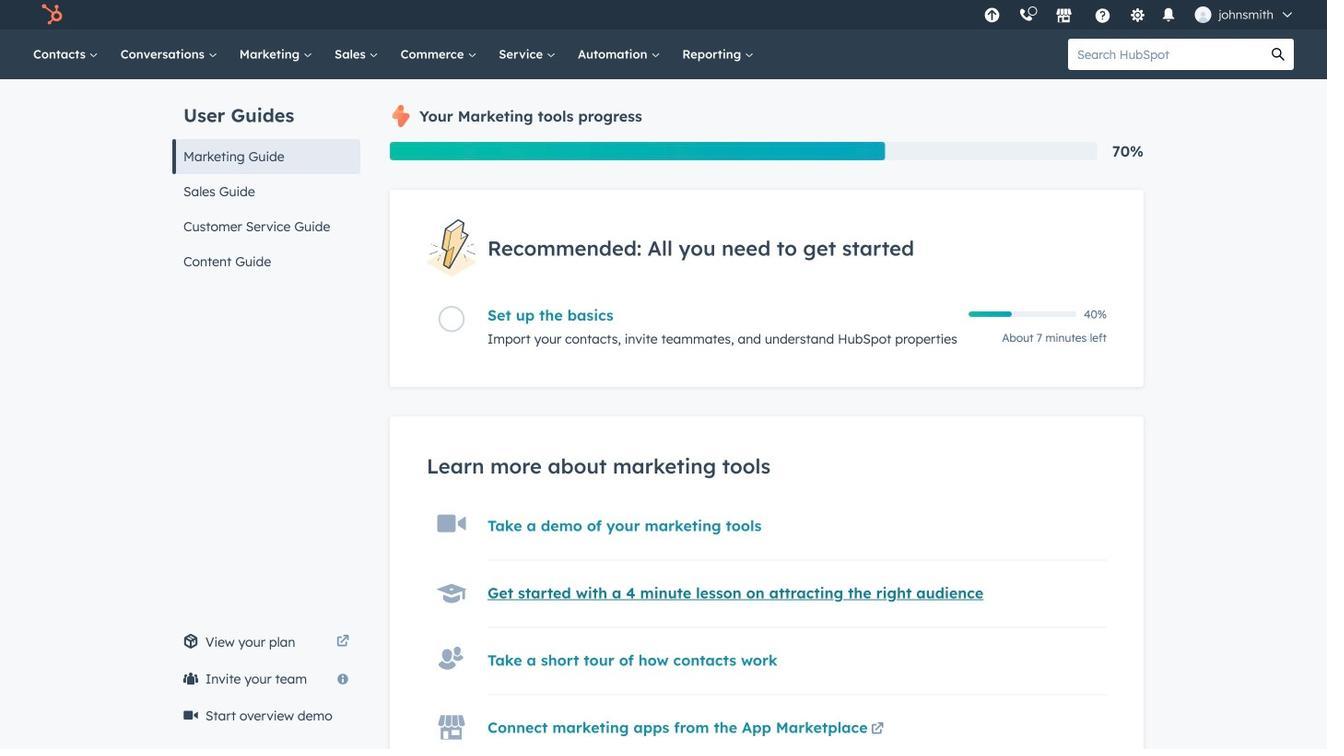 Task type: locate. For each thing, give the bounding box(es) containing it.
menu
[[975, 0, 1305, 29]]

link opens in a new window image
[[336, 636, 349, 649], [871, 724, 884, 737]]

1 vertical spatial link opens in a new window image
[[871, 724, 884, 737]]

0 vertical spatial link opens in a new window image
[[336, 636, 349, 649]]

link opens in a new window image
[[336, 631, 349, 654], [871, 719, 884, 741]]

0 horizontal spatial link opens in a new window image
[[336, 631, 349, 654]]

1 horizontal spatial link opens in a new window image
[[871, 719, 884, 741]]

1 vertical spatial link opens in a new window image
[[871, 719, 884, 741]]

Search HubSpot search field
[[1068, 39, 1263, 70]]

progress bar
[[390, 142, 885, 160]]

0 horizontal spatial link opens in a new window image
[[336, 636, 349, 649]]

0 vertical spatial link opens in a new window image
[[336, 631, 349, 654]]

1 horizontal spatial link opens in a new window image
[[871, 724, 884, 737]]

link opens in a new window image for leftmost link opens in a new window image
[[336, 636, 349, 649]]



Task type: describe. For each thing, give the bounding box(es) containing it.
link opens in a new window image for bottom link opens in a new window image
[[871, 724, 884, 737]]

user guides element
[[172, 79, 360, 279]]

john smith image
[[1195, 6, 1212, 23]]

[object object] complete progress bar
[[969, 312, 1012, 317]]

marketplaces image
[[1056, 8, 1072, 25]]



Task type: vqa. For each thing, say whether or not it's contained in the screenshot.
User Guides element
yes



